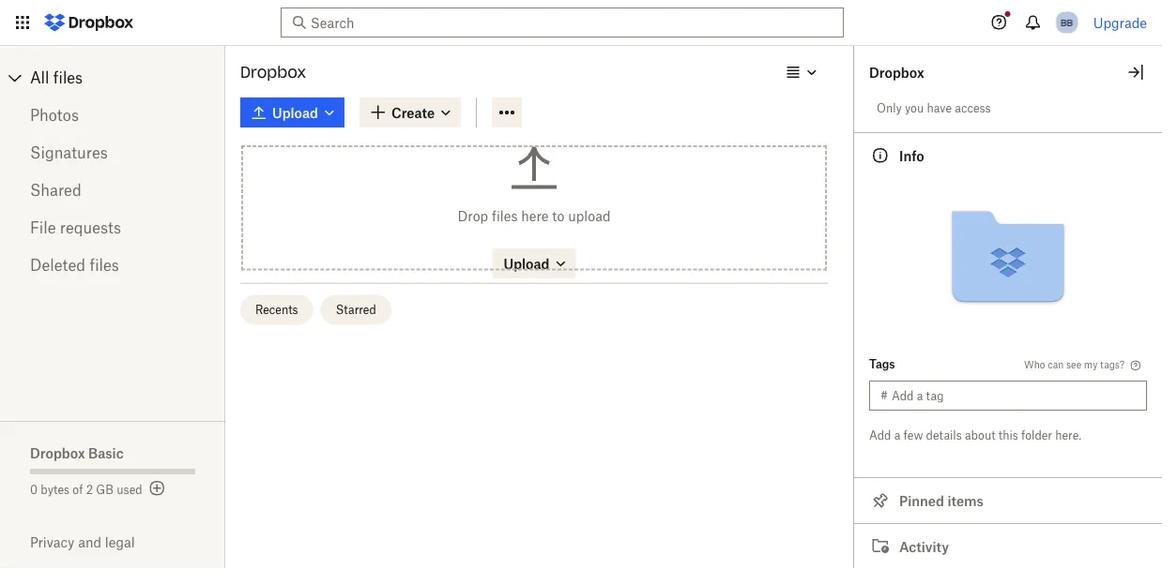 Task type: vqa. For each thing, say whether or not it's contained in the screenshot.
/
no



Task type: locate. For each thing, give the bounding box(es) containing it.
info
[[900, 148, 924, 164]]

0 horizontal spatial upload
[[272, 105, 318, 121]]

1 vertical spatial upload
[[504, 256, 550, 272]]

add
[[869, 429, 891, 443]]

files for deleted
[[90, 256, 119, 275]]

dropbox
[[240, 62, 306, 82], [869, 64, 924, 80], [30, 446, 85, 461]]

create
[[392, 105, 435, 121]]

folder
[[1022, 429, 1053, 443]]

all files link
[[30, 63, 225, 93]]

activity
[[900, 539, 949, 555]]

starred
[[336, 303, 376, 317]]

shared
[[30, 181, 81, 200]]

2 horizontal spatial files
[[492, 208, 518, 224]]

only you have access
[[877, 101, 991, 115]]

all files
[[30, 69, 83, 87]]

1 vertical spatial files
[[492, 208, 518, 224]]

get more space image
[[146, 478, 169, 500]]

file
[[30, 219, 56, 237]]

upload inside popup button
[[272, 105, 318, 121]]

dropbox up upload popup button at top left
[[240, 62, 306, 82]]

pinned
[[900, 493, 945, 509]]

0 vertical spatial files
[[53, 69, 83, 87]]

files down the file requests link
[[90, 256, 119, 275]]

shared link
[[30, 172, 195, 209]]

dropbox up bytes
[[30, 446, 85, 461]]

have
[[927, 101, 952, 115]]

few
[[904, 429, 923, 443]]

file requests link
[[30, 209, 195, 247]]

2 horizontal spatial dropbox
[[869, 64, 924, 80]]

upload
[[272, 105, 318, 121], [504, 256, 550, 272]]

1 horizontal spatial upload
[[504, 256, 550, 272]]

my
[[1084, 359, 1098, 371]]

privacy and legal link
[[30, 535, 225, 551]]

files left here
[[492, 208, 518, 224]]

pinned items button
[[854, 478, 1162, 524]]

Search in folder "Dropbox" text field
[[311, 12, 809, 33]]

signatures
[[30, 144, 108, 162]]

0 horizontal spatial files
[[53, 69, 83, 87]]

Add a tag text field
[[892, 386, 1136, 407]]

add a few details about this folder here.
[[869, 429, 1082, 443]]

bb button
[[1052, 8, 1082, 38]]

to
[[552, 208, 565, 224]]

1 horizontal spatial files
[[90, 256, 119, 275]]

files
[[53, 69, 83, 87], [492, 208, 518, 224], [90, 256, 119, 275]]

who
[[1024, 359, 1046, 371]]

upload
[[568, 208, 611, 224]]

who can see my tags? image
[[1129, 359, 1144, 374]]

privacy and legal
[[30, 535, 135, 551]]

files right all
[[53, 69, 83, 87]]

1 horizontal spatial dropbox
[[240, 62, 306, 82]]

drop files here to upload
[[458, 208, 611, 224]]

requests
[[60, 219, 121, 237]]

signatures link
[[30, 134, 195, 172]]

create button
[[360, 98, 461, 128]]

recents button
[[240, 295, 313, 325]]

items
[[948, 493, 984, 509]]

global header element
[[0, 0, 1162, 46]]

details
[[926, 429, 962, 443]]

files for drop
[[492, 208, 518, 224]]

upgrade
[[1094, 15, 1147, 31]]

info button
[[854, 132, 1162, 178]]

basic
[[88, 446, 124, 461]]

gb
[[96, 483, 114, 497]]

tags
[[869, 357, 895, 371]]

deleted files
[[30, 256, 119, 275]]

legal
[[105, 535, 135, 551]]

2 vertical spatial files
[[90, 256, 119, 275]]

dropbox up only
[[869, 64, 924, 80]]

file requests
[[30, 219, 121, 237]]

photos link
[[30, 97, 195, 134]]

here
[[521, 208, 549, 224]]

recents
[[255, 303, 298, 317]]

a
[[895, 429, 901, 443]]

0 vertical spatial upload
[[272, 105, 318, 121]]

starred button
[[321, 295, 391, 325]]



Task type: describe. For each thing, give the bounding box(es) containing it.
only
[[877, 101, 902, 115]]

all
[[30, 69, 49, 87]]

tags?
[[1101, 359, 1125, 371]]

here.
[[1056, 429, 1082, 443]]

used
[[117, 483, 142, 497]]

dropbox basic
[[30, 446, 124, 461]]

and
[[78, 535, 101, 551]]

bytes
[[41, 483, 70, 497]]

0 bytes of 2 gb used
[[30, 483, 142, 497]]

upload button
[[492, 249, 576, 279]]

upload button
[[240, 98, 345, 128]]

this
[[999, 429, 1019, 443]]

2
[[86, 483, 93, 497]]

of
[[73, 483, 83, 497]]

photos
[[30, 106, 79, 124]]

drop
[[458, 208, 488, 224]]

upload inside dropdown button
[[504, 256, 550, 272]]

upgrade link
[[1094, 15, 1147, 31]]

who can see my tags?
[[1024, 359, 1125, 371]]

access
[[955, 101, 991, 115]]

deleted
[[30, 256, 86, 275]]

files for all
[[53, 69, 83, 87]]

#
[[881, 389, 888, 403]]

close details pane image
[[1125, 61, 1147, 84]]

see
[[1067, 359, 1082, 371]]

privacy
[[30, 535, 75, 551]]

dropbox logo - go to the homepage image
[[38, 8, 140, 38]]

pinned items
[[900, 493, 984, 509]]

0 horizontal spatial dropbox
[[30, 446, 85, 461]]

you
[[905, 101, 924, 115]]

about
[[965, 429, 996, 443]]

deleted files link
[[30, 247, 195, 285]]

0
[[30, 483, 38, 497]]

can
[[1048, 359, 1064, 371]]

activity button
[[854, 524, 1162, 570]]

bb
[[1061, 16, 1073, 28]]



